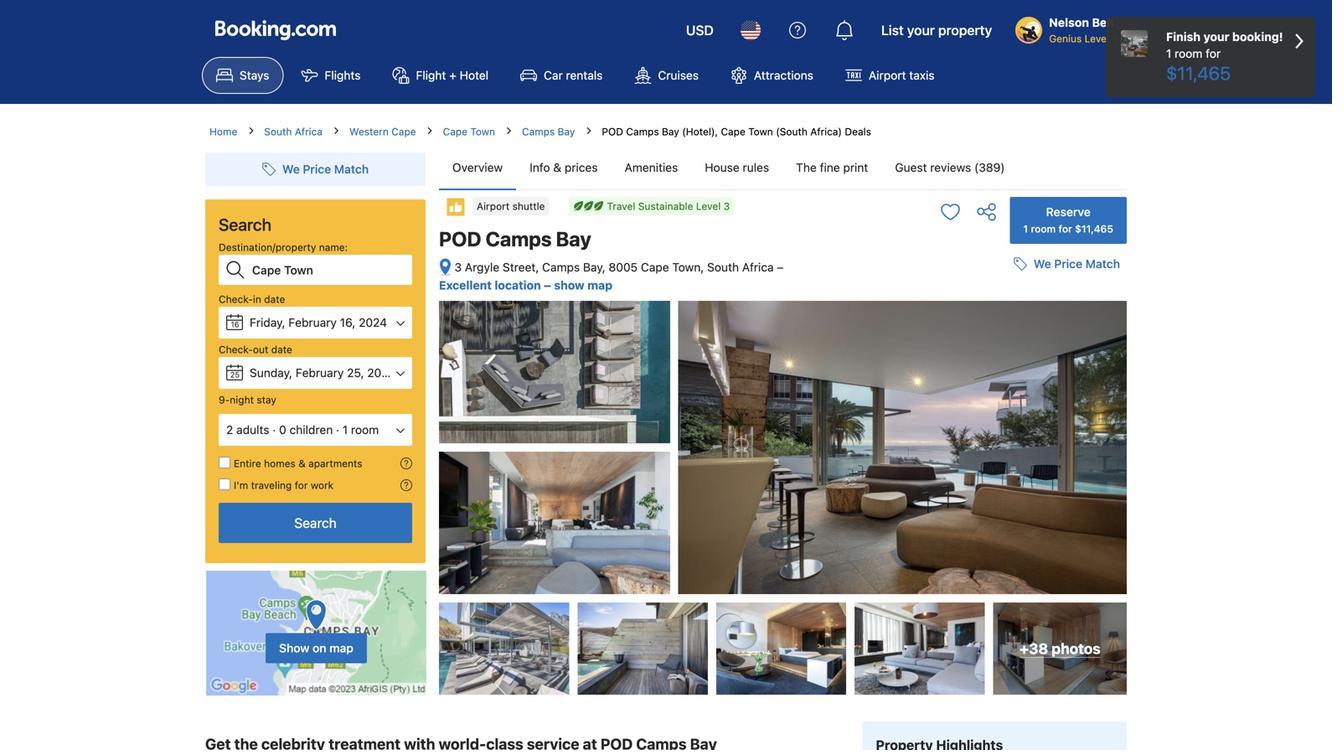 Task type: locate. For each thing, give the bounding box(es) containing it.
0 horizontal spatial $11,465
[[1076, 223, 1114, 235]]

0 vertical spatial match
[[334, 162, 369, 176]]

·
[[273, 423, 276, 437], [336, 423, 340, 437]]

0 vertical spatial $11,465
[[1167, 62, 1232, 84]]

car rentals
[[544, 68, 603, 82]]

date for check-in date
[[264, 293, 285, 305]]

1 horizontal spatial room
[[1032, 223, 1056, 235]]

2 town from the left
[[749, 126, 774, 137]]

pod
[[602, 126, 624, 137], [439, 227, 482, 251]]

western cape link
[[350, 124, 416, 139]]

entire homes & apartments
[[234, 458, 363, 469]]

room down finish
[[1175, 47, 1203, 60]]

western
[[350, 126, 389, 137]]

camps up show
[[542, 260, 580, 274]]

0 horizontal spatial ·
[[273, 423, 276, 437]]

0 vertical spatial pod
[[602, 126, 624, 137]]

your inside finish your booking! 1 room for $11,465
[[1204, 30, 1230, 44]]

town left (south
[[749, 126, 774, 137]]

$11,465 down reserve
[[1076, 223, 1114, 235]]

1 horizontal spatial was
[[963, 424, 983, 436]]

0 horizontal spatial town
[[471, 126, 495, 137]]

2 check- from the top
[[219, 344, 253, 355]]

next image
[[1112, 400, 1122, 410]]

1 horizontal spatial for
[[1059, 223, 1073, 235]]

match down reserve 1 room for $11,465
[[1086, 257, 1121, 271]]

search up destination/property
[[219, 215, 272, 234]]

2 vertical spatial was
[[963, 424, 983, 436]]

flight + hotel
[[416, 68, 489, 82]]

1 vertical spatial pod
[[439, 227, 482, 251]]

0 vertical spatial africa
[[295, 126, 323, 137]]

25
[[230, 371, 240, 379]]

stays link
[[202, 57, 284, 94]]

pod camps bay (hotel), cape town (south africa) deals
[[602, 126, 872, 137]]

rules
[[743, 161, 770, 174]]

check- down 16
[[219, 344, 253, 355]]

stay
[[257, 394, 277, 406]]

0 vertical spatial search
[[219, 215, 272, 234]]

1 vertical spatial &
[[299, 458, 306, 469]]

9.5
[[1087, 326, 1107, 342]]

1 horizontal spatial we
[[1034, 257, 1052, 271]]

we price match button down south africa
[[256, 154, 376, 184]]

traveling
[[251, 480, 292, 491]]

9.0
[[1087, 515, 1106, 531]]

0 horizontal spatial reviews
[[931, 161, 972, 174]]

2024 for sunday, february 25, 2024
[[367, 366, 396, 380]]

0 vertical spatial room
[[1175, 47, 1203, 60]]

1 vertical spatial 2024
[[367, 366, 396, 380]]

destination/property name:
[[219, 241, 348, 253]]

1 horizontal spatial south
[[708, 260, 739, 274]]

show
[[554, 279, 585, 292]]

1 vertical spatial room
[[1032, 223, 1056, 235]]

3
[[724, 200, 730, 212], [455, 260, 462, 274]]

1 vertical spatial airport
[[477, 200, 510, 212]]

scored 9.5 element
[[1084, 320, 1111, 347]]

nelson
[[1050, 16, 1090, 29]]

if you select this option, we'll show you popular business travel features like breakfast, wifi and free parking. image
[[401, 480, 412, 491], [401, 480, 412, 491]]

africa left western
[[295, 126, 323, 137]]

reviews left the (389)
[[931, 161, 972, 174]]

1 horizontal spatial pod
[[602, 126, 624, 137]]

1 horizontal spatial &
[[554, 161, 562, 174]]

guest reviews (389)
[[896, 161, 1006, 174]]

sunday,
[[250, 366, 293, 380]]

car rentals link
[[506, 57, 617, 94]]

3 down house
[[724, 200, 730, 212]]

overview
[[453, 161, 503, 174]]

· left '0'
[[273, 423, 276, 437]]

0 vertical spatial &
[[554, 161, 562, 174]]

0 vertical spatial airport
[[869, 68, 907, 82]]

1 vertical spatial check-
[[219, 344, 253, 355]]

service
[[923, 424, 960, 436]]

we inside search section
[[282, 162, 300, 176]]

we down south africa
[[282, 162, 300, 176]]

bay,
[[583, 260, 606, 274]]

0 horizontal spatial 3
[[455, 260, 462, 274]]

0 vertical spatial we price match button
[[256, 154, 376, 184]]

top-rated beach nearby
[[926, 515, 1076, 531]]

argyle
[[465, 260, 500, 274]]

+
[[449, 68, 457, 82]]

your for finish
[[1204, 30, 1230, 44]]

0 horizontal spatial room
[[351, 423, 379, 437]]

cape right 8005 at the left of the page
[[641, 260, 669, 274]]

0 vertical spatial price
[[303, 162, 331, 176]]

1 horizontal spatial reviews
[[1041, 336, 1077, 348]]

Where are you going? field
[[246, 255, 412, 285]]

town up overview
[[471, 126, 495, 137]]

cruises link
[[621, 57, 713, 94]]

1 horizontal spatial level
[[1085, 33, 1110, 44]]

camps inside 3 argyle street, camps bay, 8005 cape town, south africa – excellent location – show map
[[542, 260, 580, 274]]

february left 16,
[[289, 316, 337, 329]]

1 vertical spatial february
[[296, 366, 344, 380]]

south right the home link
[[264, 126, 292, 137]]

cape right (hotel),
[[721, 126, 746, 137]]

the fine print link
[[783, 146, 882, 189]]

work
[[311, 480, 334, 491]]

price inside search section
[[303, 162, 331, 176]]

check-out date
[[219, 344, 292, 355]]

check- for in
[[219, 293, 253, 305]]

1 vertical spatial level
[[696, 200, 721, 212]]

2 vertical spatial room
[[351, 423, 379, 437]]

0 vertical spatial –
[[777, 260, 784, 274]]

1 horizontal spatial your
[[1204, 30, 1230, 44]]

reviews down exceptional
[[1041, 336, 1077, 348]]

reserve
[[1047, 205, 1091, 219]]

we price match down south africa
[[282, 162, 369, 176]]

9-night stay
[[219, 394, 277, 406]]

0 horizontal spatial we price match
[[282, 162, 369, 176]]

1 vertical spatial we
[[1034, 257, 1052, 271]]

room up apartments
[[351, 423, 379, 437]]

for
[[1206, 47, 1221, 60], [1059, 223, 1073, 235], [295, 480, 308, 491]]

2024 right 25, on the left of page
[[367, 366, 396, 380]]

0 vertical spatial date
[[264, 293, 285, 305]]

1 vertical spatial africa
[[743, 260, 774, 274]]

airport taxis link
[[832, 57, 949, 94]]

0 horizontal spatial map
[[330, 641, 354, 655]]

16
[[231, 320, 239, 329]]

price for the leftmost we price match dropdown button
[[303, 162, 331, 176]]

cape right western
[[392, 126, 416, 137]]

check- up 16
[[219, 293, 253, 305]]

of
[[989, 398, 999, 410]]

february
[[289, 316, 337, 329], [296, 366, 344, 380]]

0 horizontal spatial we price match button
[[256, 154, 376, 184]]

0 vertical spatial level
[[1085, 33, 1110, 44]]

1 horizontal spatial ·
[[336, 423, 340, 437]]

1 horizontal spatial match
[[1086, 257, 1121, 271]]

and
[[1010, 371, 1029, 384], [1003, 385, 1022, 397]]

your right list
[[908, 22, 935, 38]]

0 vertical spatial map
[[588, 279, 613, 292]]

name:
[[319, 241, 348, 253]]

0 vertical spatial 3
[[724, 200, 730, 212]]

$11,465 down finish
[[1167, 62, 1232, 84]]

1 vertical spatial 3
[[455, 260, 462, 274]]

1 horizontal spatial town
[[749, 126, 774, 137]]

0 horizontal spatial your
[[908, 22, 935, 38]]

ben
[[1093, 16, 1115, 29]]

0 vertical spatial we
[[282, 162, 300, 176]]

was up 'the'
[[923, 385, 943, 397]]

1 horizontal spatial airport
[[869, 68, 907, 82]]

we price match inside search section
[[282, 162, 369, 176]]

nearby
[[1033, 515, 1076, 531]]

we price match for the leftmost we price match dropdown button
[[282, 162, 369, 176]]

a
[[1082, 398, 1088, 410]]

1 vertical spatial we price match
[[1034, 257, 1121, 271]]

nelson ben genius level 1
[[1050, 16, 1117, 44]]

0 vertical spatial reviews
[[931, 161, 972, 174]]

1 horizontal spatial map
[[588, 279, 613, 292]]

1 horizontal spatial –
[[777, 260, 784, 274]]

was down "attention,"
[[1059, 398, 1079, 410]]

flight + hotel link
[[378, 57, 503, 94]]

0 horizontal spatial match
[[334, 162, 369, 176]]

16,
[[340, 316, 356, 329]]

price
[[303, 162, 331, 176], [1055, 257, 1083, 271]]

house rules
[[705, 161, 770, 174]]

the
[[923, 398, 940, 410]]

reviews inside guest reviews (389) link
[[931, 161, 972, 174]]

map right on
[[330, 641, 354, 655]]

1 horizontal spatial price
[[1055, 257, 1083, 271]]

rated exceptional element
[[916, 318, 1077, 338]]

0 vertical spatial check-
[[219, 293, 253, 305]]

south africa
[[264, 126, 323, 137]]

1 vertical spatial search
[[294, 515, 337, 531]]

2024 for friday, february 16, 2024
[[359, 316, 387, 329]]

airport left the shuttle
[[477, 200, 510, 212]]

2 horizontal spatial for
[[1206, 47, 1221, 60]]

attention,
[[1050, 385, 1098, 397]]

we'll show you stays where you can have the entire place to yourself image
[[401, 458, 412, 469]]

· right the children
[[336, 423, 340, 437]]

0 vertical spatial 2024
[[359, 316, 387, 329]]

we price match
[[282, 162, 369, 176], [1034, 257, 1121, 271]]

we price match down reserve 1 room for $11,465
[[1034, 257, 1121, 271]]

airport left taxis
[[869, 68, 907, 82]]

travel sustainable level 3
[[607, 200, 730, 212]]

for inside finish your booking! 1 room for $11,465
[[1206, 47, 1221, 60]]

sustainable
[[639, 200, 694, 212]]

2024 right 16,
[[359, 316, 387, 329]]

house
[[705, 161, 740, 174]]

1 inside nelson ben genius level 1
[[1113, 33, 1117, 44]]

level down house
[[696, 200, 721, 212]]

1 inside reserve 1 room for $11,465
[[1024, 223, 1029, 235]]

your right finish
[[1204, 30, 1230, 44]]

room inside finish your booking! 1 room for $11,465
[[1175, 47, 1203, 60]]

2 adults · 0 children · 1 room
[[226, 423, 379, 437]]

home
[[210, 126, 237, 137]]

africa inside 3 argyle street, camps bay, 8005 cape town, south africa – excellent location – show map
[[743, 260, 774, 274]]

for inside search section
[[295, 480, 308, 491]]

level
[[1085, 33, 1110, 44], [696, 200, 721, 212]]

2 horizontal spatial room
[[1175, 47, 1203, 60]]

south africa link
[[264, 124, 323, 139]]

1 horizontal spatial 3
[[724, 200, 730, 212]]

staff
[[1063, 371, 1086, 384]]

room down reserve
[[1032, 223, 1056, 235]]

pod up amenities link
[[602, 126, 624, 137]]

& inside search section
[[299, 458, 306, 469]]

1 town from the left
[[471, 126, 495, 137]]

1 vertical spatial $11,465
[[1076, 223, 1114, 235]]

& right info
[[554, 161, 562, 174]]

2 horizontal spatial was
[[1059, 398, 1079, 410]]

finish your booking! 1 room for $11,465
[[1167, 30, 1284, 84]]

0 vertical spatial we price match
[[282, 162, 369, 176]]

1 horizontal spatial africa
[[743, 260, 774, 274]]

price down reserve 1 room for $11,465
[[1055, 257, 1083, 271]]

search down work
[[294, 515, 337, 531]]

and up employees
[[1003, 385, 1022, 397]]

0 horizontal spatial &
[[299, 458, 306, 469]]

search section
[[199, 139, 433, 697]]

february left 25, on the left of page
[[296, 366, 344, 380]]

bay left (hotel),
[[662, 126, 680, 137]]

airport for airport shuttle
[[477, 200, 510, 212]]

reserve 1 room for $11,465
[[1024, 205, 1114, 235]]

1 check- from the top
[[219, 293, 253, 305]]

price down south africa
[[303, 162, 331, 176]]

click to open map view image
[[439, 258, 452, 277]]

africa right town,
[[743, 260, 774, 274]]

1 vertical spatial for
[[1059, 223, 1073, 235]]

0 horizontal spatial for
[[295, 480, 308, 491]]

map down bay,
[[588, 279, 613, 292]]

+38 photos
[[1020, 640, 1101, 657]]

rightchevron image
[[1296, 29, 1304, 54]]

we down reserve 1 room for $11,465
[[1034, 257, 1052, 271]]

booking!
[[1233, 30, 1284, 44]]

rentals
[[566, 68, 603, 82]]

1 horizontal spatial we price match
[[1034, 257, 1121, 271]]

2024
[[359, 316, 387, 329], [367, 366, 396, 380]]

0 horizontal spatial airport
[[477, 200, 510, 212]]

–
[[777, 260, 784, 274], [544, 279, 551, 292]]

bay up info & prices
[[558, 126, 575, 137]]

1 vertical spatial price
[[1055, 257, 1083, 271]]

0 horizontal spatial pod
[[439, 227, 482, 251]]

bay up bay,
[[556, 227, 592, 251]]

3 right click to open map view image
[[455, 260, 462, 274]]

adults
[[236, 423, 270, 437]]

1 vertical spatial was
[[1059, 398, 1079, 410]]

0 horizontal spatial was
[[923, 385, 943, 397]]

0 vertical spatial for
[[1206, 47, 1221, 60]]

& right homes
[[299, 458, 306, 469]]

shuttle
[[513, 200, 545, 212]]

match down western
[[334, 162, 369, 176]]

1 vertical spatial –
[[544, 279, 551, 292]]

map
[[588, 279, 613, 292], [330, 641, 354, 655]]

9.0 element
[[1082, 509, 1111, 537]]

pod down valign  initial icon
[[439, 227, 482, 251]]

top-
[[926, 515, 955, 531]]

1 vertical spatial date
[[271, 344, 292, 355]]

show
[[279, 641, 310, 655]]

top-rated beach nearby element
[[916, 513, 1076, 533]]

show on map button
[[205, 570, 428, 697], [266, 633, 367, 664]]

level down 'ben'
[[1085, 33, 1110, 44]]

camps up info
[[522, 126, 555, 137]]

1 horizontal spatial we price match button
[[1007, 249, 1128, 279]]

1 vertical spatial south
[[708, 260, 739, 274]]

1 horizontal spatial $11,465
[[1167, 62, 1232, 84]]

print
[[844, 161, 869, 174]]

1 vertical spatial map
[[330, 641, 354, 655]]

south right town,
[[708, 260, 739, 274]]

0 horizontal spatial south
[[264, 126, 292, 137]]

was
[[923, 385, 943, 397], [1059, 398, 1079, 410], [963, 424, 983, 436]]

0 horizontal spatial price
[[303, 162, 331, 176]]

date for check-out date
[[271, 344, 292, 355]]

2 vertical spatial for
[[295, 480, 308, 491]]

1 horizontal spatial search
[[294, 515, 337, 531]]

date right out
[[271, 344, 292, 355]]

flights link
[[287, 57, 375, 94]]

date right the in
[[264, 293, 285, 305]]

list your property
[[882, 22, 993, 38]]

0 horizontal spatial level
[[696, 200, 721, 212]]

was down thing
[[963, 424, 983, 436]]

we price match button down reserve 1 room for $11,465
[[1007, 249, 1128, 279]]

we price match button
[[256, 154, 376, 184], [1007, 249, 1128, 279]]

0 horizontal spatial we
[[282, 162, 300, 176]]

0 horizontal spatial –
[[544, 279, 551, 292]]

diversity
[[943, 398, 986, 410]]

0 vertical spatial february
[[289, 316, 337, 329]]

cruises
[[658, 68, 699, 82]]

1 vertical spatial reviews
[[1041, 336, 1077, 348]]

attractions link
[[717, 57, 828, 94]]

attractions
[[754, 68, 814, 82]]



Task type: describe. For each thing, give the bounding box(es) containing it.
airport shuttle
[[477, 200, 545, 212]]

on
[[313, 641, 327, 655]]

property
[[939, 22, 993, 38]]

8005
[[609, 260, 638, 274]]

map inside 3 argyle street, camps bay, 8005 cape town, south africa – excellent location – show map
[[588, 279, 613, 292]]

prices
[[565, 161, 598, 174]]

deals
[[845, 126, 872, 137]]

amenities
[[625, 161, 678, 174]]

customer
[[1037, 411, 1084, 423]]

cape town
[[443, 126, 495, 137]]

map inside search section
[[330, 641, 354, 655]]

street,
[[503, 260, 539, 274]]

1 inside finish your booking! 1 room for $11,465
[[1167, 47, 1172, 60]]

level inside nelson ben genius level 1
[[1085, 33, 1110, 44]]

pod camps bay
[[439, 227, 592, 251]]

1 · from the left
[[273, 423, 276, 437]]

exceptional
[[1005, 320, 1077, 336]]

photos
[[1052, 640, 1101, 657]]

valign  initial image
[[446, 197, 466, 217]]

we price match for bottom we price match dropdown button
[[1034, 257, 1121, 271]]

stays
[[240, 68, 269, 82]]

entire
[[234, 458, 261, 469]]

room inside reserve 1 room for $11,465
[[1032, 223, 1056, 235]]

airport for airport taxis
[[869, 68, 907, 82]]

pod for pod camps bay
[[439, 227, 482, 251]]

apartments
[[309, 458, 363, 469]]

fine
[[820, 161, 841, 174]]

rated
[[955, 515, 988, 531]]

how
[[959, 371, 980, 384]]

+38 photos link
[[994, 603, 1128, 695]]

we'll show you stays where you can have the entire place to yourself image
[[401, 458, 412, 469]]

employees
[[1002, 398, 1056, 410]]

bay for pod camps bay (hotel), cape town (south africa) deals
[[662, 126, 680, 137]]

pod camps bay (hotel), cape town (south africa) deals link
[[602, 126, 872, 137]]

2 · from the left
[[336, 423, 340, 437]]

fiona
[[941, 470, 967, 482]]

booking.com image
[[215, 20, 336, 40]]

1 vertical spatial match
[[1086, 257, 1121, 271]]

airport taxis
[[869, 68, 935, 82]]

the
[[796, 161, 817, 174]]

info
[[530, 161, 550, 174]]

your account menu nelson ben genius level 1 element
[[1016, 8, 1124, 46]]

hotel
[[460, 68, 489, 82]]

cape inside 3 argyle street, camps bay, 8005 cape town, south africa – excellent location – show map
[[641, 260, 669, 274]]

list
[[882, 22, 904, 38]]

match inside search section
[[334, 162, 369, 176]]

town,
[[673, 260, 704, 274]]

for inside reserve 1 room for $11,465
[[1059, 223, 1073, 235]]

house rules link
[[692, 146, 783, 189]]

exceptional 389 reviews
[[1005, 320, 1077, 348]]

check- for out
[[219, 344, 253, 355]]

february for 25,
[[296, 366, 344, 380]]

search inside 'button'
[[294, 515, 337, 531]]

2
[[226, 423, 233, 437]]

amenities link
[[612, 146, 692, 189]]

welcoming
[[946, 385, 1000, 397]]

see,
[[1013, 411, 1034, 423]]

guest
[[896, 161, 928, 174]]

l loved how each and every staff was welcoming and paid attention, the diversity of employees was a beautiful thing to see, customer service was …
[[923, 371, 1098, 436]]

list your property link
[[872, 10, 1003, 50]]

genius
[[1050, 33, 1082, 44]]

check-in date
[[219, 293, 285, 305]]

l
[[923, 371, 926, 384]]

cape up overview
[[443, 126, 468, 137]]

cape town link
[[443, 124, 495, 139]]

loved
[[929, 371, 956, 384]]

9-
[[219, 394, 230, 406]]

1 vertical spatial we price match button
[[1007, 249, 1128, 279]]

previous image
[[905, 400, 915, 410]]

each
[[983, 371, 1007, 384]]

0
[[279, 423, 286, 437]]

and up paid
[[1010, 371, 1029, 384]]

february for 16,
[[289, 316, 337, 329]]

pod for pod camps bay (hotel), cape town (south africa) deals
[[602, 126, 624, 137]]

show on map
[[279, 641, 354, 655]]

0 vertical spatial was
[[923, 385, 943, 397]]

i'm
[[234, 480, 248, 491]]

camps up street,
[[486, 227, 552, 251]]

south inside 3 argyle street, camps bay, 8005 cape town, south africa – excellent location – show map
[[708, 260, 739, 274]]

thing
[[971, 411, 996, 423]]

your for list
[[908, 22, 935, 38]]

flights
[[325, 68, 361, 82]]

night
[[230, 394, 254, 406]]

price for bottom we price match dropdown button
[[1055, 257, 1083, 271]]

sunday, february 25, 2024
[[250, 366, 396, 380]]

the fine print
[[796, 161, 869, 174]]

beach
[[991, 515, 1029, 531]]

0 horizontal spatial africa
[[295, 126, 323, 137]]

western cape
[[350, 126, 416, 137]]

+38
[[1020, 640, 1049, 657]]

0 vertical spatial south
[[264, 126, 292, 137]]

car
[[544, 68, 563, 82]]

usd button
[[676, 10, 724, 50]]

0 horizontal spatial search
[[219, 215, 272, 234]]

uganda
[[985, 470, 1022, 482]]

room inside dropdown button
[[351, 423, 379, 437]]

1 inside dropdown button
[[343, 423, 348, 437]]

friday, february 16, 2024
[[250, 316, 387, 329]]

3 inside 3 argyle street, camps bay, 8005 cape town, south africa – excellent location – show map
[[455, 260, 462, 274]]

$11,465 inside reserve 1 room for $11,465
[[1076, 223, 1114, 235]]

finish
[[1167, 30, 1201, 44]]

search button
[[219, 503, 412, 543]]

…
[[986, 424, 994, 436]]

3 argyle street, camps bay, 8005 cape town, south africa – excellent location – show map
[[439, 260, 784, 292]]

reviews inside exceptional 389 reviews
[[1041, 336, 1077, 348]]

389
[[1019, 336, 1038, 348]]

$11,465 inside finish your booking! 1 room for $11,465
[[1167, 62, 1232, 84]]

camps up "amenities"
[[627, 126, 659, 137]]

bay for pod camps bay
[[556, 227, 592, 251]]



Task type: vqa. For each thing, say whether or not it's contained in the screenshot.
1st Tu
no



